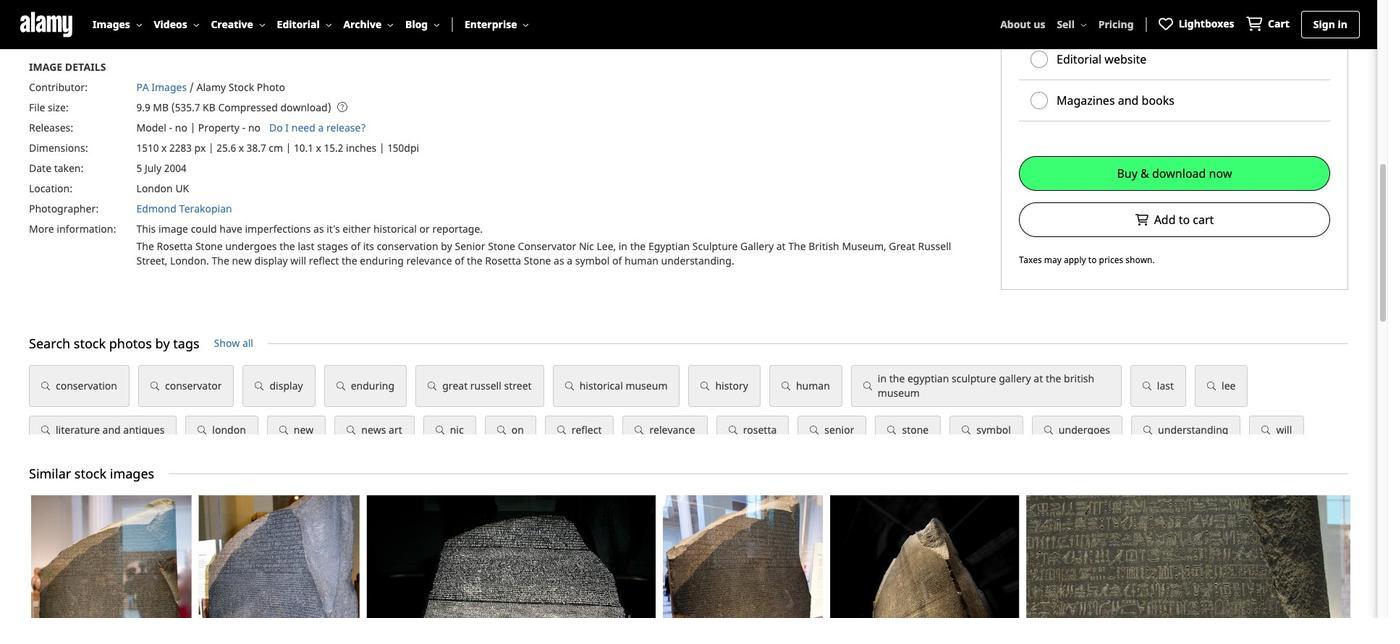 Task type: locate. For each thing, give the bounding box(es) containing it.
cart shopping image inside the add to cart button
[[1135, 214, 1148, 226]]

magnifying glass image inside news art link
[[347, 426, 356, 435]]

reflect link
[[545, 416, 614, 445]]

buy right image
[[107, 20, 129, 36]]

model
[[136, 121, 166, 134]]

0 horizontal spatial uk
[[175, 181, 189, 195]]

magnifying glass image for on
[[497, 426, 506, 435]]

undergoes link
[[1032, 416, 1123, 445]]

buy for buy the print
[[107, 20, 129, 36]]

magnifying glass image inside display link
[[255, 382, 264, 391]]

2 chevron down image from the left
[[325, 21, 332, 28]]

street,
[[136, 254, 167, 267]]

1 horizontal spatial at
[[812, 502, 822, 516]]

magnifying glass image inside reflect link
[[557, 426, 566, 435]]

4 chevron down image from the left
[[434, 21, 440, 28]]

magnifying glass image inside "london" link
[[198, 426, 207, 435]]

magnifying glass image for display
[[255, 382, 264, 391]]

magnifying glass image inside relevance link
[[635, 426, 644, 435]]

x right 1510
[[161, 141, 167, 155]]

symbol inside this image could have imperfections as it's either historical or reportage. the rosetta stone undergoes the last stages of its conservation by senior stone conservator nic lee,  in the egyptian sculpture gallery at the british museum,  great russell street,  london. the new display will reflect the enduring relevance of the rosetta stone as a symbol of human understanding.
[[575, 254, 610, 267]]

chevron down image inside enterprise link
[[523, 21, 529, 28]]

undergoes inside this image could have imperfections as it's either historical or reportage. the rosetta stone undergoes the last stages of its conservation by senior stone conservator nic lee,  in the egyptian sculpture gallery at the british museum,  great russell street,  london. the new display will reflect the enduring relevance of the rosetta stone as a symbol of human understanding.
[[225, 239, 277, 253]]

1 horizontal spatial last
[[1157, 379, 1174, 393]]

chevron down image for archive
[[387, 21, 394, 28]]

uk
[[175, 181, 189, 195], [315, 502, 329, 516], [1045, 502, 1059, 516]]

enterprise
[[465, 17, 517, 31]]

dimensions :
[[29, 141, 88, 155]]

0 horizontal spatial new
[[232, 254, 252, 267]]

magnifying glass image for understanding
[[1144, 426, 1152, 435]]

0 vertical spatial new
[[232, 254, 252, 267]]

reflect down stages
[[309, 254, 339, 267]]

1 horizontal spatial relevance
[[650, 424, 695, 437]]

editorial right creative link
[[277, 17, 320, 31]]

2 chevron down image from the left
[[259, 21, 265, 28]]

magnifying glass image for london
[[198, 426, 207, 435]]

magnifying glass image inside human link
[[782, 382, 790, 391]]

0 horizontal spatial symbol
[[575, 254, 610, 267]]

3 x from the left
[[316, 141, 321, 155]]

editorial for editorial website
[[1057, 51, 1102, 67]]

lee link
[[1195, 366, 1248, 408]]

rm left 'b23bfa'
[[43, 505, 55, 515]]

chevron down image
[[136, 21, 142, 28], [325, 21, 332, 28], [387, 21, 394, 28], [434, 21, 440, 28], [1080, 21, 1087, 28]]

pa images link
[[136, 80, 187, 94]]

conservation
[[377, 239, 438, 253], [56, 379, 117, 393]]

london,
[[923, 502, 962, 516]]

4 museum from the left
[[1104, 502, 1146, 516]]

to right apply
[[1088, 254, 1097, 267]]

museum,
[[842, 239, 886, 253], [876, 502, 920, 516]]

3 chevron down image from the left
[[523, 21, 529, 28]]

cart
[[1268, 16, 1290, 30]]

magnifying glass image inside rosetta link
[[729, 426, 737, 435]]

in right sign
[[1338, 17, 1348, 31]]

0 horizontal spatial last
[[298, 239, 315, 253]]

magnifying glass image inside in the egyptian sculpture gallery at the british museum link
[[863, 382, 872, 391]]

add
[[1154, 212, 1176, 228]]

rm left ahpj6r on the bottom left of page
[[211, 505, 223, 515]]

show all button
[[214, 337, 253, 351]]

w7g877
[[860, 502, 899, 516]]

as left it's
[[313, 222, 324, 236]]

chevron down image inside videos link
[[193, 21, 199, 28]]

magnifying glass image inside nic link
[[435, 426, 444, 435]]

0 horizontal spatial cart shopping image
[[1135, 214, 1148, 226]]

cart shopping image
[[1246, 16, 1262, 31], [1135, 214, 1148, 226]]

0 vertical spatial human
[[625, 254, 659, 267]]

museum
[[626, 379, 668, 393], [878, 387, 920, 400]]

0 horizontal spatial or
[[419, 222, 430, 236]]

–
[[101, 502, 107, 516], [268, 502, 274, 516], [436, 502, 442, 516], [735, 502, 741, 516], [902, 502, 908, 516], [1094, 502, 1100, 516]]

buy & download now
[[1117, 166, 1232, 181]]

magnifying glass image inside great russell street link
[[428, 382, 436, 391]]

1 vertical spatial enduring
[[351, 379, 395, 393]]

0 vertical spatial buy
[[107, 20, 129, 36]]

1 horizontal spatial by
[[441, 239, 452, 253]]

archive
[[343, 17, 382, 31]]

on
[[511, 424, 524, 437]]

of left its
[[351, 239, 360, 253]]

chevron down image right blog
[[434, 21, 440, 28]]

0 vertical spatial as
[[313, 222, 324, 236]]

more
[[29, 222, 54, 236]]

2 horizontal spatial chevron down image
[[523, 21, 529, 28]]

0 horizontal spatial as
[[313, 222, 324, 236]]

rosetta left stone,
[[277, 502, 313, 516]]

1 vertical spatial cart shopping image
[[1135, 214, 1148, 226]]

new
[[232, 254, 252, 267], [294, 424, 314, 437]]

rosetta
[[743, 424, 777, 437]]

cart shopping image left cart on the top right of the page
[[1246, 16, 1262, 31]]

date taken :
[[29, 161, 84, 175]]

0 horizontal spatial reflect
[[309, 254, 339, 267]]

magnifying glass image left senior at the right of page
[[810, 426, 819, 435]]

in left egyptian
[[878, 372, 887, 386]]

- down compressed
[[242, 121, 246, 134]]

1 vertical spatial conservation
[[56, 379, 117, 393]]

0 horizontal spatial buy
[[107, 20, 129, 36]]

1 horizontal spatial and
[[1118, 92, 1139, 108]]

in right lee,
[[619, 239, 627, 253]]

1 rf from the left
[[677, 505, 685, 515]]

stock
[[74, 335, 106, 353], [74, 466, 106, 483]]

magnifying glass image inside lee link
[[1207, 382, 1216, 391]]

magnifying glass image down in the egyptian sculpture gallery at the british museum link
[[962, 426, 971, 435]]

magnifying glass image inside historical museum link
[[565, 382, 574, 391]]

0 vertical spatial reflect
[[309, 254, 339, 267]]

chevron down image left blog
[[387, 21, 394, 28]]

the down images
[[109, 502, 127, 516]]

magnifying glass image for enduring
[[336, 382, 345, 391]]

reflect down historical museum link
[[572, 424, 602, 437]]

understanding
[[1158, 424, 1228, 437]]

1 horizontal spatial rf
[[1040, 505, 1049, 515]]

- right 'model'
[[169, 121, 172, 134]]

magnifying glass image for historical museum
[[565, 382, 574, 391]]

relevance down "reportage." on the top left of page
[[406, 254, 452, 267]]

stone down egyptian
[[902, 424, 929, 437]]

1 horizontal spatial to
[[1179, 212, 1190, 228]]

1 horizontal spatial human
[[796, 379, 830, 393]]

1 vertical spatial or
[[419, 222, 430, 236]]

at inside this image could have imperfections as it's either historical or reportage. the rosetta stone undergoes the last stages of its conservation by senior stone conservator nic lee,  in the egyptian sculpture gallery at the british museum,  great russell street,  london. the new display will reflect the enduring relevance of the rosetta stone as a symbol of human understanding.
[[776, 239, 786, 253]]

british
[[809, 239, 839, 253], [198, 502, 229, 516], [348, 502, 378, 516], [513, 502, 544, 516], [843, 502, 873, 516], [1071, 502, 1101, 516]]

england,
[[964, 502, 1006, 516]]

rf inside rf e69yx5 – archaeology,british museum,rosetta stone
[[1040, 505, 1049, 515]]

magnifying glass image inside understanding link
[[1144, 426, 1152, 435]]

inches
[[346, 141, 377, 155]]

0 horizontal spatial rf
[[677, 505, 685, 515]]

rf right the situated
[[1040, 505, 1049, 515]]

magnifying glass image inside stone "link"
[[888, 426, 896, 435]]

editorial down sell link
[[1057, 51, 1102, 67]]

magnifying glass image inside senior link
[[810, 426, 819, 435]]

chevron down image inside sell link
[[1080, 21, 1087, 28]]

2 horizontal spatial rm
[[842, 505, 854, 515]]

1 museum from the left
[[232, 502, 273, 516]]

1 horizontal spatial historical
[[579, 379, 623, 393]]

0 horizontal spatial rm
[[43, 505, 55, 515]]

nic
[[450, 424, 464, 437]]

enduring inside this image could have imperfections as it's either historical or reportage. the rosetta stone undergoes the last stages of its conservation by senior stone conservator nic lee,  in the egyptian sculpture gallery at the british museum,  great russell street,  london. the new display will reflect the enduring relevance of the rosetta stone as a symbol of human understanding.
[[360, 254, 404, 267]]

symbol down nic
[[575, 254, 610, 267]]

5 – from the left
[[902, 502, 908, 516]]

chevron down image inside editorial link
[[325, 21, 332, 28]]

human up senior link at the bottom
[[796, 379, 830, 393]]

1 chevron down image from the left
[[193, 21, 199, 28]]

relevance inside relevance link
[[650, 424, 695, 437]]

magnifying glass image for rosetta
[[729, 426, 737, 435]]

0 vertical spatial symbol
[[575, 254, 610, 267]]

museum, left london,
[[876, 502, 920, 516]]

british inside this image could have imperfections as it's either historical or reportage. the rosetta stone undergoes the last stages of its conservation by senior stone conservator nic lee,  in the egyptian sculpture gallery at the british museum,  great russell street,  london. the new display will reflect the enduring relevance of the rosetta stone as a symbol of human understanding.
[[809, 239, 839, 253]]

| down (535.7
[[190, 121, 196, 134]]

magnifying glass image left lee
[[1207, 382, 1216, 391]]

0 vertical spatial conservation
[[377, 239, 438, 253]]

conservation inside this image could have imperfections as it's either historical or reportage. the rosetta stone undergoes the last stages of its conservation by senior stone conservator nic lee,  in the egyptian sculpture gallery at the british museum,  great russell street,  london. the new display will reflect the enduring relevance of the rosetta stone as a symbol of human understanding.
[[377, 239, 438, 253]]

at right gallery
[[776, 239, 786, 253]]

1 horizontal spatial reflect
[[572, 424, 602, 437]]

1 horizontal spatial a
[[567, 254, 573, 267]]

museum down egyptian
[[878, 387, 920, 400]]

rm inside rm w7g877 – the rosetta stone situated in the british museum
[[842, 505, 854, 515]]

0 horizontal spatial to
[[1088, 254, 1097, 267]]

by down "reportage." on the top left of page
[[441, 239, 452, 253]]

1 vertical spatial stock
[[74, 466, 106, 483]]

historical up reflect link
[[579, 379, 623, 393]]

magnifying glass image inside the enduring link
[[336, 382, 345, 391]]

magnifying glass image inside on link
[[497, 426, 506, 435]]

10.1
[[294, 141, 313, 155]]

3 rm from the left
[[842, 505, 854, 515]]

editorial
[[277, 17, 320, 31], [1057, 51, 1102, 67]]

at right the gallery
[[1034, 372, 1043, 386]]

4 – from the left
[[735, 502, 741, 516]]

museum, left great
[[842, 239, 886, 253]]

2 – from the left
[[268, 502, 274, 516]]

stock for similar
[[74, 466, 106, 483]]

2004
[[164, 161, 186, 175]]

0 horizontal spatial a
[[318, 121, 324, 134]]

chevron down image inside blog link
[[434, 21, 440, 28]]

magnifying glass image for nic
[[435, 426, 444, 435]]

situated
[[1000, 502, 1038, 516]]

magnifying glass image inside conservator link
[[151, 382, 159, 391]]

historical
[[373, 222, 417, 236], [579, 379, 623, 393]]

chevron down image right sell
[[1080, 21, 1087, 28]]

0 horizontal spatial editorial
[[277, 17, 320, 31]]

ahpj6r
[[228, 502, 265, 516]]

0 horizontal spatial relevance
[[406, 254, 452, 267]]

– for e69yx5
[[1094, 502, 1100, 516]]

magnifying glass image inside symbol link
[[962, 426, 971, 435]]

will inside this image could have imperfections as it's either historical or reportage. the rosetta stone undergoes the last stages of its conservation by senior stone conservator nic lee,  in the egyptian sculpture gallery at the british museum,  great russell street,  london. the new display will reflect the enduring relevance of the rosetta stone as a symbol of human understanding.
[[290, 254, 306, 267]]

– right b0fx1p
[[436, 502, 442, 516]]

in right the situated
[[1041, 502, 1050, 516]]

0 horizontal spatial conservation
[[56, 379, 117, 393]]

2 - from the left
[[242, 121, 246, 134]]

1 vertical spatial relevance
[[650, 424, 695, 437]]

magnifying glass image for senior
[[810, 426, 819, 435]]

rm left w7g877 at the right bottom of the page
[[842, 505, 854, 515]]

0 horizontal spatial chevron down image
[[193, 21, 199, 28]]

magnifying glass image inside conservation link
[[41, 382, 50, 391]]

1 horizontal spatial -
[[242, 121, 246, 134]]

1 vertical spatial undergoes
[[1059, 424, 1110, 437]]

– right e69yx5
[[1094, 502, 1100, 516]]

1 horizontal spatial symbol
[[976, 424, 1011, 437]]

undergoes down "british"
[[1059, 424, 1110, 437]]

magnifying glass image inside the new link
[[279, 426, 288, 435]]

sign in button
[[1302, 12, 1359, 38]]

chevron down image inside creative link
[[259, 21, 265, 28]]

1 horizontal spatial cart shopping image
[[1246, 16, 1262, 31]]

chevron down image inside images link
[[136, 21, 142, 28]]

1 rm from the left
[[43, 505, 55, 515]]

3 chevron down image from the left
[[387, 21, 394, 28]]

-
[[169, 121, 172, 134], [242, 121, 246, 134]]

– right bm557k
[[735, 502, 741, 516]]

and for literature
[[102, 424, 121, 437]]

images up details
[[93, 17, 130, 31]]

will
[[290, 254, 306, 267], [1276, 424, 1292, 437]]

stock
[[229, 80, 254, 94]]

bm557k
[[693, 502, 732, 516]]

location :
[[29, 181, 73, 195]]

display link
[[243, 366, 315, 408]]

magnifying glass image inside 'last' link
[[1143, 382, 1151, 391]]

relevance
[[406, 254, 452, 267], [650, 424, 695, 437]]

5 july 2004
[[136, 161, 186, 175]]

last
[[298, 239, 315, 253], [1157, 379, 1174, 393]]

3 – from the left
[[436, 502, 442, 516]]

display down imperfections
[[254, 254, 288, 267]]

rm inside rm ahpj6r – rosetta stone, british museum london
[[211, 505, 223, 515]]

edmond
[[136, 202, 176, 215]]

magnifying glass image for conservator
[[151, 382, 159, 391]]

at left w7g877 at the right bottom of the page
[[812, 502, 822, 516]]

b0fx1p
[[396, 502, 433, 516]]

magnifying glass image inside history link
[[701, 382, 710, 391]]

magnifying glass image for in the egyptian sculpture gallery at the british museum
[[863, 382, 872, 391]]

property
[[198, 121, 239, 134]]

1 horizontal spatial uk
[[315, 502, 329, 516]]

contributor :
[[29, 80, 88, 94]]

a right 'need'
[[318, 121, 324, 134]]

1 vertical spatial human
[[796, 379, 830, 393]]

contributor
[[29, 80, 85, 94]]

new down display link
[[294, 424, 314, 437]]

| right cm
[[286, 141, 291, 155]]

chevron down image right creative
[[259, 21, 265, 28]]

of down 'senior'
[[455, 254, 464, 267]]

as down the conservator
[[554, 254, 564, 267]]

or inside this image could have imperfections as it's either historical or reportage. the rosetta stone undergoes the last stages of its conservation by senior stone conservator nic lee,  in the egyptian sculpture gallery at the british museum,  great russell street,  london. the new display will reflect the enduring relevance of the rosetta stone as a symbol of human understanding.
[[419, 222, 430, 236]]

e69yx5
[[1056, 502, 1092, 516]]

0 vertical spatial last
[[298, 239, 315, 253]]

chevron down image for sell
[[1080, 21, 1087, 28]]

cart shopping image inside cart link
[[1246, 16, 1262, 31]]

and left antiques
[[102, 424, 121, 437]]

buy inside buy & download now button
[[1117, 166, 1138, 181]]

1 horizontal spatial chevron down image
[[259, 21, 265, 28]]

last left stages
[[298, 239, 315, 253]]

last up understanding link
[[1157, 379, 1174, 393]]

lee,
[[597, 239, 616, 253]]

new link
[[267, 416, 326, 445]]

magnifying glass image for lee
[[1207, 382, 1216, 391]]

and left books
[[1118, 92, 1139, 108]]

1 vertical spatial editorial
[[1057, 51, 1102, 67]]

1 horizontal spatial no
[[248, 121, 261, 134]]

– right w7g877 at the right bottom of the page
[[902, 502, 908, 516]]

2 rm from the left
[[211, 505, 223, 515]]

1 vertical spatial stone
[[1278, 502, 1305, 516]]

0 vertical spatial at
[[776, 239, 786, 253]]

1 vertical spatial as
[[554, 254, 564, 267]]

chevron down image for editorial
[[325, 21, 332, 28]]

magnifying glass image down 'last' link
[[1144, 426, 1152, 435]]

x left 38.7
[[239, 141, 244, 155]]

at inside in the egyptian sculpture gallery at the british museum
[[1034, 372, 1043, 386]]

cart link
[[1246, 16, 1290, 33]]

have
[[220, 222, 242, 236]]

chevron down image left archive
[[325, 21, 332, 28]]

6 – from the left
[[1094, 502, 1100, 516]]

1 horizontal spatial museum
[[878, 387, 920, 400]]

0 vertical spatial images
[[93, 17, 130, 31]]

display up the new link
[[270, 379, 303, 393]]

0 horizontal spatial museum
[[626, 379, 668, 393]]

2 horizontal spatial x
[[316, 141, 321, 155]]

1 chevron down image from the left
[[136, 21, 142, 28]]

magnifying glass image down search in the bottom of the page
[[41, 382, 50, 391]]

2 rf from the left
[[1040, 505, 1049, 515]]

chevron down image inside the archive link
[[387, 21, 394, 28]]

0 vertical spatial museum,
[[842, 239, 886, 253]]

magnifying glass image for human
[[782, 382, 790, 391]]

0 vertical spatial and
[[1118, 92, 1139, 108]]

editorial website
[[1057, 51, 1147, 67]]

historical up its
[[373, 222, 417, 236]]

editorial inside button
[[1057, 51, 1102, 67]]

image
[[158, 222, 188, 236]]

1 vertical spatial will
[[1276, 424, 1292, 437]]

rf inside rf bm557k – rosetta stone at the british museum, london, england, britain, uk
[[677, 505, 685, 515]]

magnifying glass image
[[41, 382, 50, 391], [151, 382, 159, 391], [1207, 382, 1216, 391], [279, 426, 288, 435], [347, 426, 356, 435], [810, 426, 819, 435], [962, 426, 971, 435], [1144, 426, 1152, 435]]

england
[[630, 502, 669, 516]]

a down the conservator
[[567, 254, 573, 267]]

1 vertical spatial buy
[[1117, 166, 1138, 181]]

by left tags
[[155, 335, 170, 353]]

news
[[361, 424, 386, 437]]

enduring down its
[[360, 254, 404, 267]]

uk left europe
[[315, 502, 329, 516]]

magnifying glass image inside literature and antiques link
[[41, 426, 50, 435]]

5 chevron down image from the left
[[1080, 21, 1087, 28]]

1 vertical spatial a
[[567, 254, 573, 267]]

us
[[1034, 17, 1045, 31]]

magnifying glass image inside undergoes link
[[1044, 426, 1053, 435]]

chevron down image right videos
[[193, 21, 199, 28]]

1 horizontal spatial editorial
[[1057, 51, 1102, 67]]

1 vertical spatial images
[[151, 80, 187, 94]]

stock up 'b23bfa'
[[74, 466, 106, 483]]

1 horizontal spatial conservation
[[377, 239, 438, 253]]

museum, inside this image could have imperfections as it's either historical or reportage. the rosetta stone undergoes the last stages of its conservation by senior stone conservator nic lee,  in the egyptian sculpture gallery at the british museum,  great russell street,  london. the new display will reflect the enduring relevance of the rosetta stone as a symbol of human understanding.
[[842, 239, 886, 253]]

0 horizontal spatial -
[[169, 121, 172, 134]]

museum inside in the egyptian sculpture gallery at the british museum
[[878, 387, 920, 400]]

image image
[[92, 22, 104, 34]]

magnifying glass image down display link
[[279, 426, 288, 435]]

chevron down image left print
[[136, 21, 142, 28]]

2 vertical spatial at
[[812, 502, 822, 516]]

relevance down the historical museum
[[650, 424, 695, 437]]

compressed
[[218, 100, 278, 114]]

0 horizontal spatial no
[[175, 121, 187, 134]]

magnifying glass image for will
[[1262, 426, 1270, 435]]

x left 15.2
[[316, 141, 321, 155]]

buy inside buy the print "link"
[[107, 20, 129, 36]]

0 vertical spatial or
[[1129, 10, 1141, 26]]

chevron down image
[[193, 21, 199, 28], [259, 21, 265, 28], [523, 21, 529, 28]]

2283
[[169, 141, 192, 155]]

magnifying glass image for great russell street
[[428, 382, 436, 391]]

and inside 'button'
[[1118, 92, 1139, 108]]

– for b23bfa
[[101, 502, 107, 516]]

to inside the add to cart button
[[1179, 212, 1190, 228]]

magnifying glass image for stone
[[888, 426, 896, 435]]

0 vertical spatial relevance
[[406, 254, 452, 267]]

senior
[[825, 424, 854, 437]]

0 horizontal spatial at
[[776, 239, 786, 253]]

display inside this image could have imperfections as it's either historical or reportage. the rosetta stone undergoes the last stages of its conservation by senior stone conservator nic lee,  in the egyptian sculpture gallery at the british museum,  great russell street,  london. the new display will reflect the enduring relevance of the rosetta stone as a symbol of human understanding.
[[254, 254, 288, 267]]

magnifying glass image for reflect
[[557, 426, 566, 435]]

sign
[[1313, 17, 1335, 31]]

rf bm557k – rosetta stone at the british museum, london, england, britain, uk
[[677, 502, 1059, 516]]

– for ahpj6r
[[268, 502, 274, 516]]

in inside button
[[1338, 17, 1348, 31]]

1 vertical spatial and
[[102, 424, 121, 437]]

new inside this image could have imperfections as it's either historical or reportage. the rosetta stone undergoes the last stages of its conservation by senior stone conservator nic lee,  in the egyptian sculpture gallery at the british museum,  great russell street,  london. the new display will reflect the enduring relevance of the rosetta stone as a symbol of human understanding.
[[232, 254, 252, 267]]

rf for e69yx5
[[1040, 505, 1049, 515]]

of down lee,
[[612, 254, 622, 267]]

new down 'have'
[[232, 254, 252, 267]]

1 horizontal spatial rm
[[211, 505, 223, 515]]

0 horizontal spatial historical
[[373, 222, 417, 236]]

1 vertical spatial at
[[1034, 372, 1043, 386]]

stone
[[195, 239, 223, 253], [488, 239, 515, 253], [524, 254, 551, 267], [168, 502, 196, 516], [483, 502, 511, 516], [782, 502, 810, 516], [970, 502, 997, 516]]

symbol
[[575, 254, 610, 267], [976, 424, 1011, 437]]

human down egyptian
[[625, 254, 659, 267]]

reflect inside this image could have imperfections as it's either historical or reportage. the rosetta stone undergoes the last stages of its conservation by senior stone conservator nic lee,  in the egyptian sculpture gallery at the british museum,  great russell street,  london. the new display will reflect the enduring relevance of the rosetta stone as a symbol of human understanding.
[[309, 254, 339, 267]]

0 vertical spatial will
[[290, 254, 306, 267]]

history
[[715, 379, 748, 393]]

1 - from the left
[[169, 121, 172, 134]]

senior
[[455, 239, 485, 253]]

rf left bm557k
[[677, 505, 685, 515]]

rf
[[677, 505, 685, 515], [1040, 505, 1049, 515]]

magnifying glass image left news
[[347, 426, 356, 435]]

1 – from the left
[[101, 502, 107, 516]]

images up mb
[[151, 80, 187, 94]]

uk up edmond terakopian link
[[175, 181, 189, 195]]

history link
[[689, 366, 761, 408]]

0 vertical spatial undergoes
[[225, 239, 277, 253]]

lightboxes button
[[1158, 16, 1234, 33]]

do
[[269, 121, 283, 134]]

uk right britain,
[[1045, 502, 1059, 516]]

museum
[[232, 502, 273, 516], [381, 502, 423, 516], [547, 502, 588, 516], [1104, 502, 1146, 516]]

1 vertical spatial to
[[1088, 254, 1097, 267]]

stone,
[[315, 502, 345, 516]]

undergoes down 'have'
[[225, 239, 277, 253]]

conservation right its
[[377, 239, 438, 253]]

museum up relevance link
[[626, 379, 668, 393]]

no
[[175, 121, 187, 134], [248, 121, 261, 134]]

cart shopping image for the add to cart button
[[1135, 214, 1148, 226]]

0 horizontal spatial stone
[[902, 424, 929, 437]]

a
[[318, 121, 324, 134], [567, 254, 573, 267]]

or left heart image
[[1129, 10, 1141, 26]]

rm inside rm b23bfa – the rosetta stone british museum london uk europe
[[43, 505, 55, 515]]

great
[[889, 239, 915, 253]]

buy the print
[[107, 20, 183, 36]]

1 horizontal spatial or
[[1129, 10, 1141, 26]]

chevron down image for blog
[[434, 21, 440, 28]]

magnifying glass image inside will link
[[1262, 426, 1270, 435]]

0 vertical spatial historical
[[373, 222, 417, 236]]

0 horizontal spatial human
[[625, 254, 659, 267]]

london uk
[[136, 181, 189, 195]]

alamy logo image
[[17, 12, 75, 38]]

conservation up literature
[[56, 379, 117, 393]]

gallery
[[999, 372, 1031, 386]]

1 horizontal spatial x
[[239, 141, 244, 155]]

– right 'b23bfa'
[[101, 502, 107, 516]]

2 horizontal spatial at
[[1034, 372, 1043, 386]]

magnifying glass image left conservator
[[151, 382, 159, 391]]

magnifying glass image
[[255, 382, 264, 391], [336, 382, 345, 391], [428, 382, 436, 391], [565, 382, 574, 391], [701, 382, 710, 391], [782, 382, 790, 391], [863, 382, 872, 391], [1143, 382, 1151, 391], [41, 426, 50, 435], [198, 426, 207, 435], [435, 426, 444, 435], [497, 426, 506, 435], [557, 426, 566, 435], [635, 426, 644, 435], [729, 426, 737, 435], [888, 426, 896, 435], [1044, 426, 1053, 435], [1262, 426, 1270, 435]]

magnifying glass image for symbol
[[962, 426, 971, 435]]

and
[[1118, 92, 1139, 108], [102, 424, 121, 437]]

magnifying glass image for news art
[[347, 426, 356, 435]]

3 museum from the left
[[547, 502, 588, 516]]

chevron down image right enterprise
[[523, 21, 529, 28]]

2 horizontal spatial uk
[[1045, 502, 1059, 516]]

0 vertical spatial to
[[1179, 212, 1190, 228]]



Task type: describe. For each thing, give the bounding box(es) containing it.
cart
[[1193, 212, 1214, 228]]

magnifying glass image for undergoes
[[1044, 426, 1053, 435]]

chevron down image for images
[[136, 21, 142, 28]]

stone link
[[875, 416, 941, 445]]

human inside this image could have imperfections as it's either historical or reportage. the rosetta stone undergoes the last stages of its conservation by senior stone conservator nic lee,  in the egyptian sculpture gallery at the british museum,  great russell street,  london. the new display will reflect the enduring relevance of the rosetta stone as a symbol of human understanding.
[[625, 254, 659, 267]]

file
[[29, 100, 45, 114]]

historical inside this image could have imperfections as it's either historical or reportage. the rosetta stone undergoes the last stages of its conservation by senior stone conservator nic lee,  in the egyptian sculpture gallery at the british museum,  great russell street,  london. the new display will reflect the enduring relevance of the rosetta stone as a symbol of human understanding.
[[373, 222, 417, 236]]

model - no | property - no
[[136, 121, 261, 134]]

(535.7
[[171, 100, 200, 114]]

newsletters
[[1144, 10, 1207, 26]]

great
[[442, 379, 468, 393]]

size
[[48, 100, 66, 114]]

presentation or newsletters button
[[1019, 0, 1330, 38]]

magnifying glass image for conservation
[[41, 382, 50, 391]]

1 vertical spatial display
[[270, 379, 303, 393]]

magnifying glass image for new
[[279, 426, 288, 435]]

editorial website button
[[1019, 39, 1330, 79]]

2 x from the left
[[239, 141, 244, 155]]

magnifying glass image for relevance
[[635, 426, 644, 435]]

lee
[[1222, 379, 1236, 393]]

pricing link
[[1098, 0, 1134, 49]]

1 vertical spatial new
[[294, 424, 314, 437]]

europe
[[331, 502, 365, 516]]

the right gallery
[[788, 239, 806, 253]]

will link
[[1249, 416, 1304, 445]]

may
[[1044, 254, 1062, 267]]

all
[[242, 337, 253, 350]]

9.9
[[136, 100, 150, 114]]

the inside "link"
[[132, 20, 151, 36]]

cm
[[269, 141, 283, 155]]

1 horizontal spatial will
[[1276, 424, 1292, 437]]

&
[[1141, 166, 1149, 181]]

9.9 mb (535.7 kb compressed download)
[[136, 100, 331, 114]]

0 vertical spatial a
[[318, 121, 324, 134]]

rosetta down 'senior'
[[485, 254, 521, 267]]

london link
[[186, 416, 258, 445]]

about
[[1000, 17, 1031, 31]]

presentation or newsletters
[[1057, 10, 1207, 26]]

rosetta down image
[[157, 239, 193, 253]]

the right london.
[[212, 254, 229, 267]]

by inside this image could have imperfections as it's either historical or reportage. the rosetta stone undergoes the last stages of its conservation by senior stone conservator nic lee,  in the egyptian sculpture gallery at the british museum,  great russell street,  london. the new display will reflect the enduring relevance of the rosetta stone as a symbol of human understanding.
[[441, 239, 452, 253]]

1 vertical spatial last
[[1157, 379, 1174, 393]]

egyptian
[[907, 372, 949, 386]]

historical museum
[[579, 379, 668, 393]]

stock for search
[[74, 335, 106, 353]]

0 horizontal spatial by
[[155, 335, 170, 353]]

relevance link
[[623, 416, 708, 445]]

rm for ahpj6r
[[211, 505, 223, 515]]

photos
[[109, 335, 152, 353]]

editorial for editorial
[[277, 17, 320, 31]]

apply
[[1064, 254, 1086, 267]]

1 vertical spatial reflect
[[572, 424, 602, 437]]

rf e69yx5 – archaeology,british museum,rosetta stone
[[1040, 502, 1305, 516]]

in inside in the egyptian sculpture gallery at the british museum
[[878, 372, 887, 386]]

london
[[212, 424, 246, 437]]

relevance inside this image could have imperfections as it's either historical or reportage. the rosetta stone undergoes the last stages of its conservation by senior stone conservator nic lee,  in the egyptian sculpture gallery at the british museum,  great russell street,  london. the new display will reflect the enduring relevance of the rosetta stone as a symbol of human understanding.
[[406, 254, 452, 267]]

heart image
[[1158, 16, 1173, 31]]

chevron down image for creative
[[259, 21, 265, 28]]

buy for buy & download now
[[1117, 166, 1138, 181]]

chevron down image for videos
[[193, 21, 199, 28]]

books
[[1142, 92, 1175, 108]]

rm for w7g877
[[842, 505, 854, 515]]

release?
[[326, 121, 366, 134]]

museum,rosetta
[[1197, 502, 1276, 516]]

15.2
[[324, 141, 343, 155]]

in the egyptian sculpture gallery at the british museum
[[878, 372, 1094, 400]]

magnifying glass image for history
[[701, 382, 710, 391]]

dimensions
[[29, 141, 85, 155]]

similar stock images
[[29, 466, 154, 483]]

1 horizontal spatial images
[[151, 80, 187, 94]]

blog link
[[405, 0, 440, 49]]

information
[[57, 222, 113, 236]]

on link
[[485, 416, 536, 445]]

1 no from the left
[[175, 121, 187, 134]]

more information :
[[29, 222, 116, 236]]

understanding.
[[661, 254, 734, 267]]

search stock photos by tags
[[29, 335, 199, 353]]

art
[[389, 424, 402, 437]]

conservator
[[518, 239, 576, 253]]

– for bm557k
[[735, 502, 741, 516]]

blog
[[405, 17, 428, 31]]

either
[[343, 222, 371, 236]]

– for w7g877
[[902, 502, 908, 516]]

and for magazines
[[1118, 92, 1139, 108]]

| right the inches at top
[[379, 141, 385, 155]]

image
[[29, 60, 62, 74]]

the right w7g877 at the right bottom of the page
[[911, 502, 928, 516]]

1 horizontal spatial as
[[554, 254, 564, 267]]

1 vertical spatial historical
[[579, 379, 623, 393]]

2 horizontal spatial of
[[612, 254, 622, 267]]

rm for b23bfa
[[43, 505, 55, 515]]

egyptian
[[648, 239, 690, 253]]

stone inside "link"
[[902, 424, 929, 437]]

1 x from the left
[[161, 141, 167, 155]]

chevron down image for enterprise
[[523, 21, 529, 28]]

38.7
[[247, 141, 266, 155]]

great russell street link
[[416, 366, 544, 408]]

rosetta link
[[716, 416, 789, 445]]

magnifying glass image for last
[[1143, 382, 1151, 391]]

its
[[363, 239, 374, 253]]

videos link
[[154, 0, 199, 49]]

literature and antiques
[[56, 424, 165, 437]]

do i need a release? link
[[269, 121, 366, 134]]

at for rf bm557k – rosetta stone at the british museum, london, england, britain, uk
[[812, 502, 822, 516]]

great russell street
[[442, 379, 532, 393]]

taken
[[54, 161, 81, 175]]

rosetta right bm557k
[[744, 502, 780, 516]]

150dpi
[[387, 141, 419, 155]]

archive link
[[343, 0, 394, 49]]

a inside this image could have imperfections as it's either historical or reportage. the rosetta stone undergoes the last stages of its conservation by senior stone conservator nic lee,  in the egyptian sculpture gallery at the british museum,  great russell street,  london. the new display will reflect the enduring relevance of the rosetta stone as a symbol of human understanding.
[[567, 254, 573, 267]]

1 horizontal spatial of
[[455, 254, 464, 267]]

conservation link
[[29, 366, 130, 408]]

circle question image
[[337, 102, 347, 112]]

1 vertical spatial symbol
[[976, 424, 1011, 437]]

cart shopping image for cart link
[[1246, 16, 1262, 31]]

literature
[[56, 424, 100, 437]]

historical museum link
[[553, 366, 680, 408]]

1 vertical spatial museum,
[[876, 502, 920, 516]]

image details
[[29, 60, 106, 74]]

2 no from the left
[[248, 121, 261, 134]]

magazines and books
[[1057, 92, 1175, 108]]

antiques
[[123, 424, 165, 437]]

0 horizontal spatial of
[[351, 239, 360, 253]]

| right the 'px'
[[208, 141, 214, 155]]

rosetta down images
[[130, 502, 166, 516]]

buy the print link
[[29, 10, 246, 45]]

or inside presentation or newsletters button
[[1129, 10, 1141, 26]]

rosetta right w7g877 at the right bottom of the page
[[931, 502, 967, 516]]

creative
[[211, 17, 253, 31]]

date
[[29, 161, 51, 175]]

releases
[[29, 121, 70, 134]]

archaeology,british
[[1103, 502, 1195, 516]]

last link
[[1130, 366, 1186, 408]]

in inside this image could have imperfections as it's either historical or reportage. the rosetta stone undergoes the last stages of its conservation by senior stone conservator nic lee,  in the egyptian sculpture gallery at the british museum,  great russell street,  london. the new display will reflect the enduring relevance of the rosetta stone as a symbol of human understanding.
[[619, 239, 627, 253]]

news art link
[[335, 416, 414, 445]]

0 horizontal spatial images
[[93, 17, 130, 31]]

mb
[[153, 100, 169, 114]]

human link
[[769, 366, 842, 408]]

2 museum from the left
[[381, 502, 423, 516]]

reportage.
[[432, 222, 483, 236]]

rosetta right b0fx1p
[[445, 502, 481, 516]]

photographer
[[29, 202, 96, 215]]

pa
[[136, 80, 149, 94]]

at for in the egyptian sculpture gallery at the british museum
[[1034, 372, 1043, 386]]

the up street,
[[136, 239, 154, 253]]

in the egyptian sculpture gallery at the british museum link
[[851, 366, 1122, 408]]

magnifying glass image for literature and antiques
[[41, 426, 50, 435]]

british
[[1064, 372, 1094, 386]]

pricing
[[1098, 17, 1134, 31]]

rf for bm557k
[[677, 505, 685, 515]]

last inside this image could have imperfections as it's either historical or reportage. the rosetta stone undergoes the last stages of its conservation by senior stone conservator nic lee,  in the egyptian sculpture gallery at the british museum,  great russell street,  london. the new display will reflect the enduring relevance of the rosetta stone as a symbol of human understanding.
[[298, 239, 315, 253]]



Task type: vqa. For each thing, say whether or not it's contained in the screenshot.
Show all
yes



